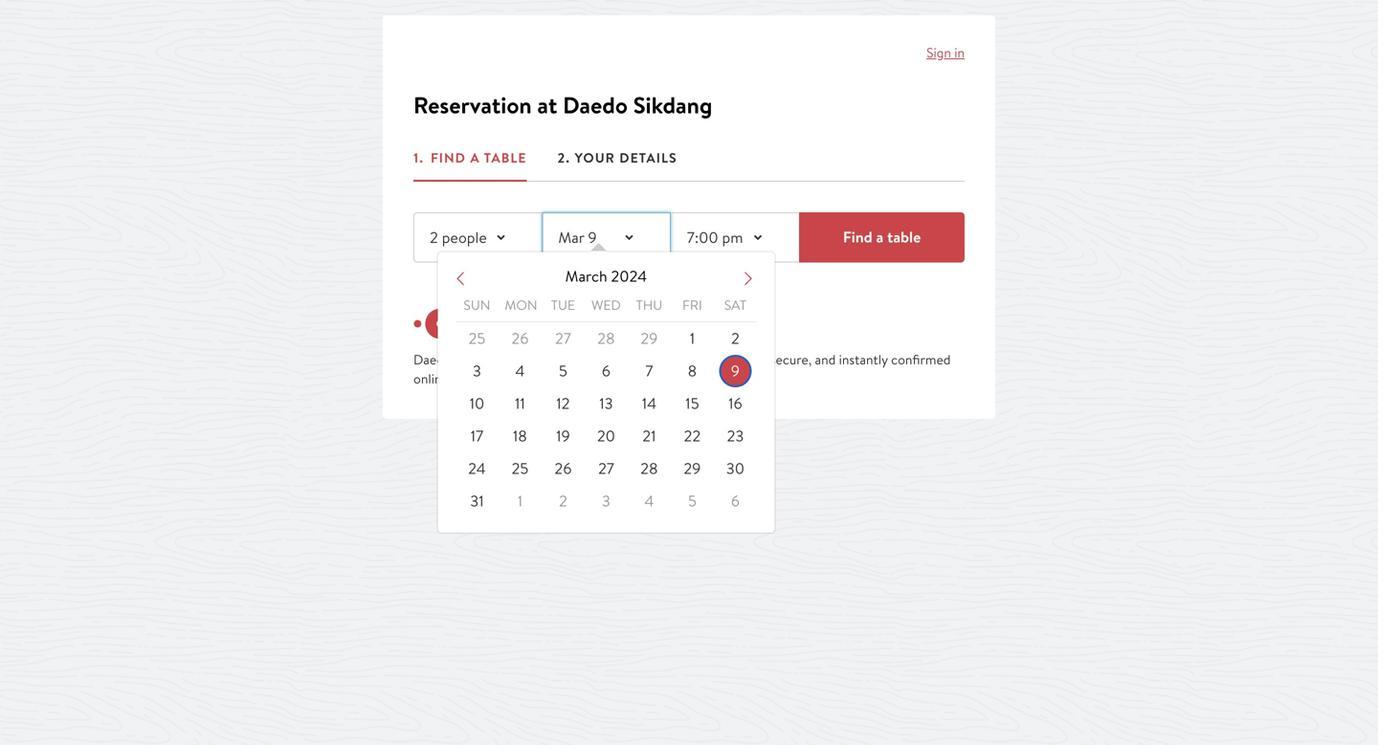 Task type: describe. For each thing, give the bounding box(es) containing it.
choose friday, march 15th, 2024 option
[[677, 389, 708, 419]]

2 for 2 people
[[430, 227, 438, 248]]

27 for choose wednesday, march 27th, 2024 option
[[598, 459, 615, 479]]

16
[[729, 393, 743, 414]]

3 for the choose sunday, march 3rd, 2024 option
[[473, 361, 482, 381]]

details
[[620, 149, 678, 167]]

opentable image
[[414, 309, 550, 339]]

0 vertical spatial 9
[[588, 227, 597, 248]]

choose monday, march 4th, 2024 option
[[505, 356, 536, 387]]

choose sunday, march 24th, 2024 option
[[462, 454, 493, 484]]

choose wednesday, february 28th, 2024 option
[[591, 324, 622, 354]]

sign in
[[927, 44, 965, 61]]

7
[[646, 361, 653, 381]]

7:00
[[687, 227, 719, 248]]

month  2024-03 list box
[[438, 323, 775, 518]]

table
[[484, 149, 527, 167]]

25 for choose sunday, february 25th, 2024 option
[[469, 328, 486, 348]]

reservations.
[[452, 370, 526, 388]]

confirmed image
[[414, 44, 462, 115]]

tue
[[551, 296, 576, 314]]

choose monday, march 11th, 2024 option
[[505, 389, 536, 419]]

4 for the choose thursday, april 4th, 2024 option
[[645, 491, 654, 511]]

pm
[[723, 227, 744, 248]]

secure,
[[771, 351, 812, 368]]

confirmed
[[892, 351, 951, 368]]

0 vertical spatial find
[[431, 149, 466, 167]]

3 for choose wednesday, april 3rd, 2024 option in the bottom left of the page
[[602, 491, 611, 511]]

find inside find a table "button"
[[844, 227, 873, 248]]

provide
[[694, 351, 737, 368]]

7:00 pm
[[687, 227, 744, 248]]

6 for choose wednesday, march 6th, 2024 option on the left
[[602, 361, 611, 381]]

learn more
[[529, 370, 596, 388]]

online
[[414, 370, 449, 388]]

choose wednesday, march 20th, 2024 option
[[591, 421, 622, 452]]

fri
[[683, 296, 703, 314]]

14
[[642, 393, 657, 414]]

and
[[815, 351, 836, 368]]

15
[[686, 393, 700, 414]]

daedo sikdang has partnered with opentable to provide free, secure, and instantly confirmed online reservations.
[[414, 351, 951, 388]]

learn
[[529, 370, 562, 388]]

30
[[727, 459, 745, 479]]

29 for choose thursday, february 29th, 2024 option
[[641, 328, 658, 348]]

has
[[503, 351, 522, 368]]

in
[[955, 44, 965, 61]]

11
[[515, 393, 526, 414]]

sun
[[464, 296, 491, 314]]

18
[[513, 426, 528, 446]]

choose saturday, march 2nd, 2024 option
[[720, 324, 751, 354]]

daedo inside daedo sikdang has partnered with opentable to provide free, secure, and instantly confirmed online reservations.
[[414, 351, 452, 368]]

choose sunday, march 31st, 2024 option
[[462, 486, 493, 517]]

table
[[888, 227, 922, 248]]

march
[[566, 266, 608, 286]]

reservation
[[414, 90, 532, 121]]

choose monday, april 1st, 2024 option
[[505, 486, 536, 517]]

with
[[586, 351, 610, 368]]

1 for choose friday, march 1st, 2024 option
[[690, 328, 695, 348]]

0 vertical spatial daedo
[[563, 90, 628, 121]]

mar 9
[[559, 227, 597, 248]]

28 for choose wednesday, february 28th, 2024 option
[[598, 328, 615, 348]]

sign
[[927, 44, 952, 61]]

choose saturday, march 30th, 2024 option
[[720, 454, 751, 484]]

13
[[600, 393, 613, 414]]

choose saturday, march 16th, 2024 option
[[720, 389, 751, 419]]

1. find a table
[[414, 149, 527, 167]]

partnered
[[525, 351, 582, 368]]

choose saturday, march 9th, 2024 option
[[720, 356, 751, 387]]

a inside "button"
[[877, 227, 884, 248]]

24
[[468, 459, 486, 479]]

march 2024
[[566, 266, 647, 286]]

at
[[538, 90, 558, 121]]

wed
[[592, 296, 621, 314]]

22
[[684, 426, 701, 446]]

to
[[678, 351, 690, 368]]

2.
[[558, 149, 571, 167]]

choose monday, february 26th, 2024 option
[[505, 324, 536, 354]]

choose wednesday, march 27th, 2024 option
[[591, 454, 622, 484]]

mon
[[505, 296, 538, 314]]

choose saturday, march 23rd, 2024 option
[[720, 421, 751, 452]]

choose thursday, april 4th, 2024 option
[[634, 486, 665, 517]]

choose wednesday, march 13th, 2024 option
[[591, 389, 622, 419]]



Task type: locate. For each thing, give the bounding box(es) containing it.
1 vertical spatial 4
[[645, 491, 654, 511]]

1.
[[414, 149, 424, 167]]

10
[[470, 393, 485, 414]]

2
[[430, 227, 438, 248], [732, 328, 740, 348], [559, 491, 568, 511]]

choose thursday, march 21st, 2024 option
[[634, 421, 665, 452]]

choose saturday, april 6th, 2024 option
[[720, 486, 751, 517]]

choose wednesday, april 3rd, 2024 option
[[591, 486, 622, 517]]

27 inside option
[[598, 459, 615, 479]]

choose wednesday, march 6th, 2024 option
[[591, 356, 622, 387]]

0 vertical spatial 6
[[602, 361, 611, 381]]

3
[[473, 361, 482, 381], [602, 491, 611, 511]]

a
[[470, 149, 480, 167], [877, 227, 884, 248]]

find a table
[[844, 227, 922, 248]]

2 left "people"
[[430, 227, 438, 248]]

1 horizontal spatial a
[[877, 227, 884, 248]]

0 horizontal spatial 9
[[588, 227, 597, 248]]

choose tuesday, april 2nd, 2024 option
[[548, 486, 579, 517]]

26 up 'has'
[[512, 328, 529, 348]]

1 horizontal spatial 25
[[512, 459, 529, 479]]

2 down choose tuesday, march 26th, 2024 option at the left bottom of the page
[[559, 491, 568, 511]]

1 horizontal spatial daedo
[[563, 90, 628, 121]]

choose friday, march 29th, 2024 option
[[677, 454, 708, 484]]

29 inside choose thursday, february 29th, 2024 option
[[641, 328, 658, 348]]

2 inside option
[[559, 491, 568, 511]]

1 horizontal spatial 5
[[688, 491, 697, 511]]

0 horizontal spatial daedo
[[414, 351, 452, 368]]

0 horizontal spatial 27
[[555, 328, 572, 348]]

1 vertical spatial 29
[[684, 459, 701, 479]]

28
[[598, 328, 615, 348], [641, 459, 658, 479]]

0 horizontal spatial 3
[[473, 361, 482, 381]]

opentable
[[614, 351, 675, 368]]

0 horizontal spatial 29
[[641, 328, 658, 348]]

choose thursday, february 29th, 2024 option
[[634, 324, 665, 354]]

0 horizontal spatial 2
[[430, 227, 438, 248]]

8
[[688, 361, 697, 381]]

0 vertical spatial 26
[[512, 328, 529, 348]]

find a table button
[[800, 213, 965, 263]]

9 inside "option"
[[731, 361, 740, 381]]

mar
[[559, 227, 585, 248]]

1 vertical spatial 28
[[641, 459, 658, 479]]

28 for choose thursday, march 28th, 2024 option
[[641, 459, 658, 479]]

25
[[469, 328, 486, 348], [512, 459, 529, 479]]

27
[[555, 328, 572, 348], [598, 459, 615, 479]]

0 horizontal spatial 26
[[512, 328, 529, 348]]

2024
[[611, 266, 647, 286]]

26
[[512, 328, 529, 348], [555, 459, 572, 479]]

29 for choose friday, march 29th, 2024 "option"
[[684, 459, 701, 479]]

1 vertical spatial daedo
[[414, 351, 452, 368]]

1 vertical spatial 3
[[602, 491, 611, 511]]

daedo up the online
[[414, 351, 452, 368]]

choose friday, march 1st, 2024 option
[[677, 324, 708, 354]]

0 vertical spatial 5
[[559, 361, 568, 381]]

29 inside choose friday, march 29th, 2024 "option"
[[684, 459, 701, 479]]

daedo
[[563, 90, 628, 121], [414, 351, 452, 368]]

1 horizontal spatial 1
[[690, 328, 695, 348]]

3 inside option
[[602, 491, 611, 511]]

1 horizontal spatial 6
[[731, 491, 740, 511]]

choose friday, april 5th, 2024 option
[[677, 486, 708, 517]]

choose sunday, march 17th, 2024 option
[[462, 421, 493, 452]]

2 horizontal spatial 2
[[732, 328, 740, 348]]

21
[[643, 426, 656, 446]]

your
[[575, 149, 616, 167]]

0 horizontal spatial 1
[[518, 491, 523, 511]]

0 horizontal spatial 4
[[516, 361, 525, 381]]

free,
[[740, 351, 767, 368]]

9 down the "choose saturday, march 2nd, 2024" 'option'
[[731, 361, 740, 381]]

5 inside option
[[559, 361, 568, 381]]

29 up opentable
[[641, 328, 658, 348]]

0 horizontal spatial 5
[[559, 361, 568, 381]]

3 down choose sunday, february 25th, 2024 option
[[473, 361, 482, 381]]

1 inside choose friday, march 1st, 2024 option
[[690, 328, 695, 348]]

6 right 'more'
[[602, 361, 611, 381]]

9
[[588, 227, 597, 248], [731, 361, 740, 381]]

28 up with
[[598, 328, 615, 348]]

1 vertical spatial 27
[[598, 459, 615, 479]]

sikdang up reservations. at the left of the page
[[455, 351, 499, 368]]

choose sunday, march 10th, 2024 option
[[462, 389, 493, 419]]

2 up provide
[[732, 328, 740, 348]]

1 vertical spatial a
[[877, 227, 884, 248]]

27 up partnered
[[555, 328, 572, 348]]

1 vertical spatial 1
[[518, 491, 523, 511]]

1 horizontal spatial 4
[[645, 491, 654, 511]]

1 horizontal spatial 2
[[559, 491, 568, 511]]

3 down choose wednesday, march 27th, 2024 option
[[602, 491, 611, 511]]

0 vertical spatial 28
[[598, 328, 615, 348]]

0 vertical spatial 25
[[469, 328, 486, 348]]

27 for choose tuesday, february 27th, 2024 'option'
[[555, 328, 572, 348]]

find left table
[[844, 227, 873, 248]]

28 down choose thursday, march 21st, 2024 option
[[641, 459, 658, 479]]

choose tuesday, march 5th, 2024 option
[[548, 356, 579, 387]]

1 vertical spatial 5
[[688, 491, 697, 511]]

1 for choose monday, april 1st, 2024 'option'
[[518, 491, 523, 511]]

1 vertical spatial 9
[[731, 361, 740, 381]]

2 people
[[430, 227, 487, 248]]

25 up the choose sunday, march 3rd, 2024 option
[[469, 328, 486, 348]]

0 horizontal spatial a
[[470, 149, 480, 167]]

4 left learn
[[516, 361, 525, 381]]

1 horizontal spatial 9
[[731, 361, 740, 381]]

9 right mar
[[588, 227, 597, 248]]

1 horizontal spatial 29
[[684, 459, 701, 479]]

1 down choose monday, march 25th, 2024 option
[[518, 491, 523, 511]]

choose sunday, february 25th, 2024 option
[[462, 324, 493, 354]]

0 vertical spatial 29
[[641, 328, 658, 348]]

5 for choose tuesday, march 5th, 2024 option
[[559, 361, 568, 381]]

25 down choose monday, march 18th, 2024 option
[[512, 459, 529, 479]]

6 inside option
[[731, 491, 740, 511]]

0 horizontal spatial 28
[[598, 328, 615, 348]]

6 inside option
[[602, 361, 611, 381]]

0 vertical spatial a
[[470, 149, 480, 167]]

sikdang
[[634, 90, 713, 121], [455, 351, 499, 368]]

learn more link
[[529, 370, 596, 388]]

find right 1.
[[431, 149, 466, 167]]

0 vertical spatial 27
[[555, 328, 572, 348]]

sat
[[725, 296, 747, 314]]

choose tuesday, march 26th, 2024 option
[[548, 454, 579, 484]]

1 inside choose monday, april 1st, 2024 'option'
[[518, 491, 523, 511]]

4 down choose thursday, march 28th, 2024 option
[[645, 491, 654, 511]]

27 inside 'option'
[[555, 328, 572, 348]]

25 for choose monday, march 25th, 2024 option
[[512, 459, 529, 479]]

1 horizontal spatial 3
[[602, 491, 611, 511]]

1
[[690, 328, 695, 348], [518, 491, 523, 511]]

0 horizontal spatial 6
[[602, 361, 611, 381]]

20
[[597, 426, 616, 446]]

0 vertical spatial 3
[[473, 361, 482, 381]]

1 up to
[[690, 328, 695, 348]]

1 vertical spatial 2
[[732, 328, 740, 348]]

1 horizontal spatial 26
[[555, 459, 572, 479]]

2 for the "choose saturday, march 2nd, 2024" 'option'
[[732, 328, 740, 348]]

0 vertical spatial 4
[[516, 361, 525, 381]]

27 down 'choose wednesday, march 20th, 2024' option
[[598, 459, 615, 479]]

sikdang inside daedo sikdang has partnered with opentable to provide free, secure, and instantly confirmed online reservations.
[[455, 351, 499, 368]]

1 vertical spatial 26
[[555, 459, 572, 479]]

1 vertical spatial sikdang
[[455, 351, 499, 368]]

6 for choose saturday, april 6th, 2024 option
[[731, 491, 740, 511]]

6
[[602, 361, 611, 381], [731, 491, 740, 511]]

0 horizontal spatial find
[[431, 149, 466, 167]]

3 inside option
[[473, 361, 482, 381]]

2 inside 'option'
[[732, 328, 740, 348]]

daedo right at
[[563, 90, 628, 121]]

26 down choose tuesday, march 19th, 2024 option
[[555, 459, 572, 479]]

choose friday, march 22nd, 2024 option
[[677, 421, 708, 452]]

17
[[471, 426, 484, 446]]

5 for choose friday, april 5th, 2024 option
[[688, 491, 697, 511]]

choose tuesday, march 19th, 2024 option
[[548, 421, 579, 452]]

choose friday, march 8th, 2024 option
[[677, 356, 708, 387]]

choose tuesday, march 12th, 2024 option
[[548, 389, 579, 419]]

1 horizontal spatial 27
[[598, 459, 615, 479]]

choose thursday, march 14th, 2024 option
[[634, 389, 665, 419]]

sikdang up details
[[634, 90, 713, 121]]

1 horizontal spatial find
[[844, 227, 873, 248]]

2. your details
[[558, 149, 678, 167]]

people
[[442, 227, 487, 248]]

19
[[556, 426, 570, 446]]

1 horizontal spatial 28
[[641, 459, 658, 479]]

instantly
[[839, 351, 888, 368]]

0 vertical spatial 2
[[430, 227, 438, 248]]

choose tuesday, february 27th, 2024 option
[[548, 324, 579, 354]]

thu
[[636, 296, 663, 314]]

29 down the choose friday, march 22nd, 2024 option
[[684, 459, 701, 479]]

0 horizontal spatial 25
[[469, 328, 486, 348]]

0 vertical spatial sikdang
[[634, 90, 713, 121]]

choose thursday, march 7th, 2024 option
[[634, 356, 665, 387]]

4
[[516, 361, 525, 381], [645, 491, 654, 511]]

4 for choose monday, march 4th, 2024 option
[[516, 361, 525, 381]]

choose sunday, march 3rd, 2024 option
[[462, 356, 493, 387]]

0 horizontal spatial sikdang
[[455, 351, 499, 368]]

0 vertical spatial 1
[[690, 328, 695, 348]]

find
[[431, 149, 466, 167], [844, 227, 873, 248]]

31
[[470, 491, 484, 511]]

1 horizontal spatial sikdang
[[634, 90, 713, 121]]

2 for "choose tuesday, april 2nd, 2024" option
[[559, 491, 568, 511]]

choose monday, march 18th, 2024 option
[[505, 421, 536, 452]]

choose thursday, march 28th, 2024 option
[[634, 454, 665, 484]]

more
[[565, 370, 596, 388]]

reservation at daedo sikdang
[[414, 90, 713, 121]]

23
[[727, 426, 744, 446]]

1 vertical spatial 25
[[512, 459, 529, 479]]

1 vertical spatial find
[[844, 227, 873, 248]]

6 down choose saturday, march 30th, 2024 option
[[731, 491, 740, 511]]

25 inside option
[[512, 459, 529, 479]]

5
[[559, 361, 568, 381], [688, 491, 697, 511]]

29
[[641, 328, 658, 348], [684, 459, 701, 479]]

5 inside option
[[688, 491, 697, 511]]

26 for choose monday, february 26th, 2024 option
[[512, 328, 529, 348]]

sign in button
[[927, 44, 965, 61]]

1 vertical spatial 6
[[731, 491, 740, 511]]

25 inside option
[[469, 328, 486, 348]]

26 for choose tuesday, march 26th, 2024 option at the left bottom of the page
[[555, 459, 572, 479]]

choose monday, march 25th, 2024 option
[[505, 454, 536, 484]]

12
[[557, 393, 570, 414]]

2 vertical spatial 2
[[559, 491, 568, 511]]



Task type: vqa. For each thing, say whether or not it's contained in the screenshot.


